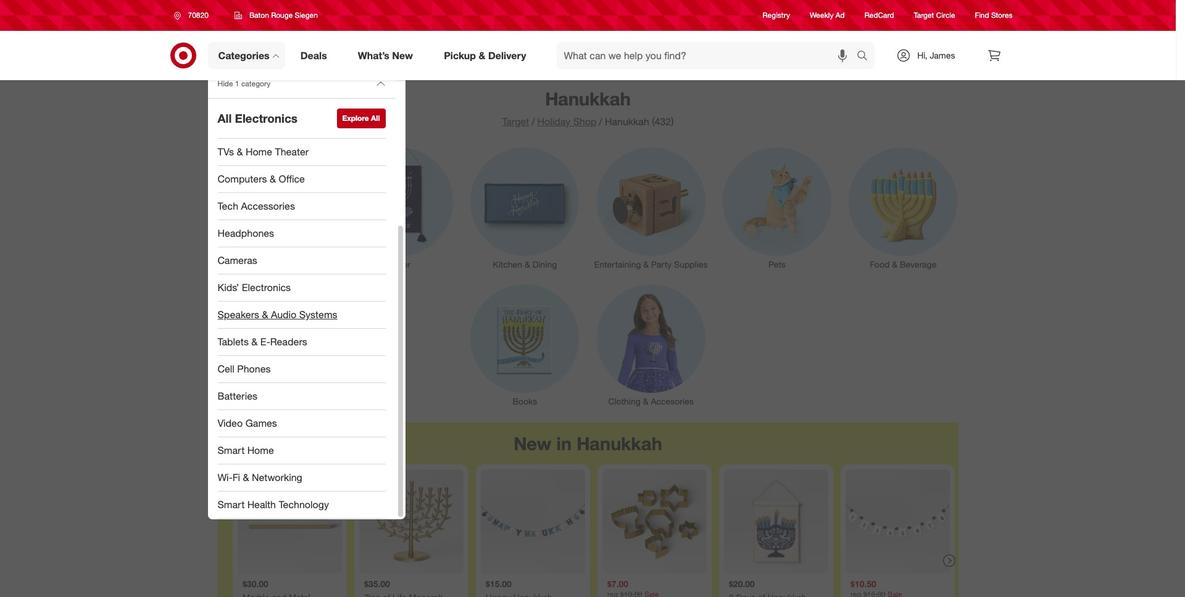 Task type: locate. For each thing, give the bounding box(es) containing it.
hi, james
[[917, 50, 955, 60]]

weekly
[[810, 11, 834, 20]]

1 horizontal spatial all
[[371, 114, 380, 123]]

& for audio
[[262, 309, 268, 321]]

$15.00 link
[[481, 470, 585, 597]]

electronics up tvs & home theater
[[235, 111, 298, 125]]

beverage
[[900, 259, 937, 270]]

hanukkah up 'shop'
[[545, 88, 631, 110]]

pickup & delivery link
[[433, 42, 542, 69]]

weekly ad
[[810, 11, 845, 20]]

decor link
[[336, 145, 462, 271]]

0 vertical spatial target
[[914, 11, 934, 20]]

home up wi-fi & networking on the left of the page
[[247, 444, 274, 457]]

$10.50
[[850, 579, 876, 590]]

& right tvs
[[237, 146, 243, 158]]

0 vertical spatial new
[[392, 49, 413, 61]]

decor
[[387, 259, 410, 270]]

new inside carousel region
[[514, 433, 551, 455]]

explore
[[342, 114, 369, 123]]

1 smart from the top
[[218, 444, 245, 457]]

smart down fi
[[218, 499, 245, 511]]

games
[[245, 417, 277, 430]]

entertaining & party supplies
[[594, 259, 708, 270]]

office
[[279, 173, 305, 185]]

0 horizontal spatial all
[[218, 111, 232, 125]]

target inside hanukkah target / holiday shop / hanukkah (432)
[[502, 115, 529, 128]]

smart for smart home
[[218, 444, 245, 457]]

new left in
[[514, 433, 551, 455]]

2 vertical spatial hanukkah
[[577, 433, 662, 455]]

1 horizontal spatial target
[[914, 11, 934, 20]]

& left e-
[[251, 336, 258, 348]]

0 horizontal spatial /
[[532, 115, 535, 128]]

1 vertical spatial new
[[514, 433, 551, 455]]

headphones
[[218, 227, 274, 240]]

& for beverage
[[892, 259, 897, 270]]

wi-fi & networking
[[218, 472, 302, 484]]

clothing & accesories link
[[588, 282, 714, 408]]

&
[[479, 49, 485, 61], [237, 146, 243, 158], [270, 173, 276, 185], [273, 259, 279, 270], [525, 259, 530, 270], [643, 259, 649, 270], [892, 259, 897, 270], [262, 309, 268, 321], [251, 336, 258, 348], [643, 396, 648, 407], [243, 472, 249, 484]]

candles
[[281, 259, 313, 270]]

e-
[[260, 336, 270, 348]]

kitchen
[[493, 259, 522, 270]]

smart health technology
[[218, 499, 329, 511]]

1 horizontal spatial new
[[514, 433, 551, 455]]

smart down the video
[[218, 444, 245, 457]]

tech accessories
[[218, 200, 295, 212]]

all right explore
[[371, 114, 380, 123]]

all inside 'link'
[[371, 114, 380, 123]]

deals
[[300, 49, 327, 61]]

tvs
[[218, 146, 234, 158]]

registry
[[763, 11, 790, 20]]

1 horizontal spatial /
[[599, 115, 602, 128]]

1 vertical spatial electronics
[[242, 281, 291, 294]]

8 days of hanukkah garland - threshold™ image
[[845, 470, 950, 574]]

smart for smart health technology
[[218, 499, 245, 511]]

target circle link
[[914, 10, 955, 21]]

6pc hanukkah cookie cutter set - threshold™ image
[[602, 470, 706, 574]]

1 vertical spatial home
[[247, 444, 274, 457]]

target inside "link"
[[914, 11, 934, 20]]

james
[[930, 50, 955, 60]]

0 vertical spatial electronics
[[235, 111, 298, 125]]

categories link
[[208, 42, 285, 69]]

tech
[[218, 200, 238, 212]]

tablets & e-readers link
[[208, 329, 395, 356]]

dining
[[532, 259, 557, 270]]

kids'
[[218, 281, 239, 294]]

/ right target link
[[532, 115, 535, 128]]

& right food
[[892, 259, 897, 270]]

audio
[[271, 309, 296, 321]]

hanukkah down clothing
[[577, 433, 662, 455]]

0 vertical spatial smart
[[218, 444, 245, 457]]

baton
[[249, 10, 269, 20]]

delivery
[[488, 49, 526, 61]]

headphones link
[[208, 220, 395, 248]]

entertaining & party supplies link
[[588, 145, 714, 271]]

cell phones link
[[208, 356, 395, 383]]

& inside 'link'
[[262, 309, 268, 321]]

& left office
[[270, 173, 276, 185]]

pets link
[[714, 145, 840, 271]]

cell phones
[[218, 363, 271, 375]]

menorahs
[[232, 259, 271, 270]]

phones
[[237, 363, 271, 375]]

& for candles
[[273, 259, 279, 270]]

& left the dining
[[525, 259, 530, 270]]

new right the what's
[[392, 49, 413, 61]]

1 vertical spatial target
[[502, 115, 529, 128]]

redcard
[[865, 11, 894, 20]]

& left 'candles'
[[273, 259, 279, 270]]

books link
[[462, 282, 588, 408]]

$35.00
[[364, 579, 390, 590]]

search
[[851, 50, 881, 63]]

marble and metal menorah holder gold - threshold™ image
[[237, 470, 342, 574]]

& for e-
[[251, 336, 258, 348]]

cameras
[[218, 254, 257, 267]]

kids' electronics
[[218, 281, 291, 294]]

weekly ad link
[[810, 10, 845, 21]]

search button
[[851, 42, 881, 72]]

electronics down the menorahs & candles
[[242, 281, 291, 294]]

electronics
[[235, 111, 298, 125], [242, 281, 291, 294]]

target link
[[502, 115, 529, 128]]

& left audio
[[262, 309, 268, 321]]

2 smart from the top
[[218, 499, 245, 511]]

hide
[[218, 79, 233, 89]]

$15.00
[[485, 579, 511, 590]]

& left party
[[643, 259, 649, 270]]

tablets & e-readers
[[218, 336, 307, 348]]

1 vertical spatial smart
[[218, 499, 245, 511]]

target circle
[[914, 11, 955, 20]]

health
[[247, 499, 276, 511]]

cell
[[218, 363, 234, 375]]

clothing & accesories
[[608, 396, 694, 407]]

& right pickup
[[479, 49, 485, 61]]

electronics for all electronics
[[235, 111, 298, 125]]

all up tvs
[[218, 111, 232, 125]]

home up computers & office
[[246, 146, 272, 158]]

smart
[[218, 444, 245, 457], [218, 499, 245, 511]]

& right clothing
[[643, 396, 648, 407]]

fi
[[232, 472, 240, 484]]

kids' electronics link
[[208, 275, 395, 302]]

registry link
[[763, 10, 790, 21]]

0 horizontal spatial target
[[502, 115, 529, 128]]

hanukkah
[[545, 88, 631, 110], [605, 115, 649, 128], [577, 433, 662, 455]]

& for office
[[270, 173, 276, 185]]

target left circle
[[914, 11, 934, 20]]

$35.00 link
[[359, 470, 463, 597]]

batteries link
[[208, 383, 395, 410]]

0 vertical spatial hanukkah
[[545, 88, 631, 110]]

/ right 'shop'
[[599, 115, 602, 128]]

70820
[[188, 10, 209, 20]]

baton rouge siegen
[[249, 10, 318, 20]]

shop
[[573, 115, 597, 128]]

target left holiday
[[502, 115, 529, 128]]

hanukkah left (432) at right
[[605, 115, 649, 128]]

accessories
[[241, 200, 295, 212]]

all
[[218, 111, 232, 125], [371, 114, 380, 123]]

1 vertical spatial hanukkah
[[605, 115, 649, 128]]

/
[[532, 115, 535, 128], [599, 115, 602, 128]]

rouge
[[271, 10, 293, 20]]



Task type: describe. For each thing, give the bounding box(es) containing it.
speakers & audio systems link
[[208, 302, 395, 329]]

batteries
[[218, 390, 257, 402]]

hanukkah target / holiday shop / hanukkah (432)
[[502, 88, 674, 128]]

$7.00 link
[[602, 470, 706, 597]]

video
[[218, 417, 243, 430]]

what's new
[[358, 49, 413, 61]]

& right fi
[[243, 472, 249, 484]]

video games link
[[208, 410, 395, 438]]

ad
[[836, 11, 845, 20]]

find stores
[[975, 11, 1013, 20]]

speakers & audio systems
[[218, 309, 337, 321]]

tech accessories link
[[208, 193, 395, 220]]

in
[[556, 433, 572, 455]]

& for accesories
[[643, 396, 648, 407]]

What can we help you find? suggestions appear below search field
[[556, 42, 860, 69]]

happy hanukkah garland - threshold™ image
[[481, 470, 585, 574]]

tablets
[[218, 336, 249, 348]]

2 / from the left
[[599, 115, 602, 128]]

wi-fi & networking link
[[208, 465, 395, 492]]

0 horizontal spatial new
[[392, 49, 413, 61]]

$30.00 link
[[237, 470, 342, 597]]

carousel region
[[218, 423, 958, 597]]

explore all
[[342, 114, 380, 123]]

theater
[[275, 146, 309, 158]]

food
[[870, 259, 890, 270]]

hanukkah inside carousel region
[[577, 433, 662, 455]]

systems
[[299, 309, 337, 321]]

cameras link
[[208, 248, 395, 275]]

redcard link
[[865, 10, 894, 21]]

circle
[[936, 11, 955, 20]]

$30.00
[[242, 579, 268, 590]]

hi,
[[917, 50, 927, 60]]

holiday shop link
[[537, 115, 597, 128]]

computers & office link
[[208, 166, 395, 193]]

kitchen & dining link
[[462, 145, 588, 271]]

& for home
[[237, 146, 243, 158]]

technology
[[279, 499, 329, 511]]

& for delivery
[[479, 49, 485, 61]]

entertaining
[[594, 259, 641, 270]]

food & beverage
[[870, 259, 937, 270]]

0 vertical spatial home
[[246, 146, 272, 158]]

categories
[[218, 49, 270, 61]]

$7.00
[[607, 579, 628, 590]]

tree of life menorah gold - threshold™ image
[[359, 470, 463, 574]]

smart health technology link
[[208, 492, 395, 519]]

party
[[651, 259, 672, 270]]

kitchen & dining
[[493, 259, 557, 270]]

what's new link
[[347, 42, 428, 69]]

networking
[[252, 472, 302, 484]]

70820 button
[[166, 4, 222, 27]]

clothing
[[608, 396, 641, 407]]

electronics for kids' electronics
[[242, 281, 291, 294]]

menorahs & candles link
[[210, 145, 336, 271]]

all electronics
[[218, 111, 298, 125]]

new in hanukkah
[[514, 433, 662, 455]]

hide 1 category button
[[208, 70, 395, 98]]

category
[[241, 79, 271, 89]]

baton rouge siegen button
[[226, 4, 326, 27]]

$10.50 link
[[845, 470, 950, 597]]

(432)
[[652, 115, 674, 128]]

menorahs & candles
[[232, 259, 313, 270]]

& for party
[[643, 259, 649, 270]]

pickup
[[444, 49, 476, 61]]

siegen
[[295, 10, 318, 20]]

video games
[[218, 417, 277, 430]]

hide 1 category
[[218, 79, 271, 89]]

deals link
[[290, 42, 342, 69]]

8 days of hanukkah interactive wall hanging - threshold™ image
[[724, 470, 828, 574]]

find stores link
[[975, 10, 1013, 21]]

wi-
[[218, 472, 233, 484]]

readers
[[270, 336, 307, 348]]

$20.00
[[729, 579, 754, 590]]

smart home
[[218, 444, 274, 457]]

find
[[975, 11, 989, 20]]

supplies
[[674, 259, 708, 270]]

1 / from the left
[[532, 115, 535, 128]]

& for dining
[[525, 259, 530, 270]]

books
[[513, 396, 537, 407]]

speakers
[[218, 309, 259, 321]]



Task type: vqa. For each thing, say whether or not it's contained in the screenshot.
the top Add
no



